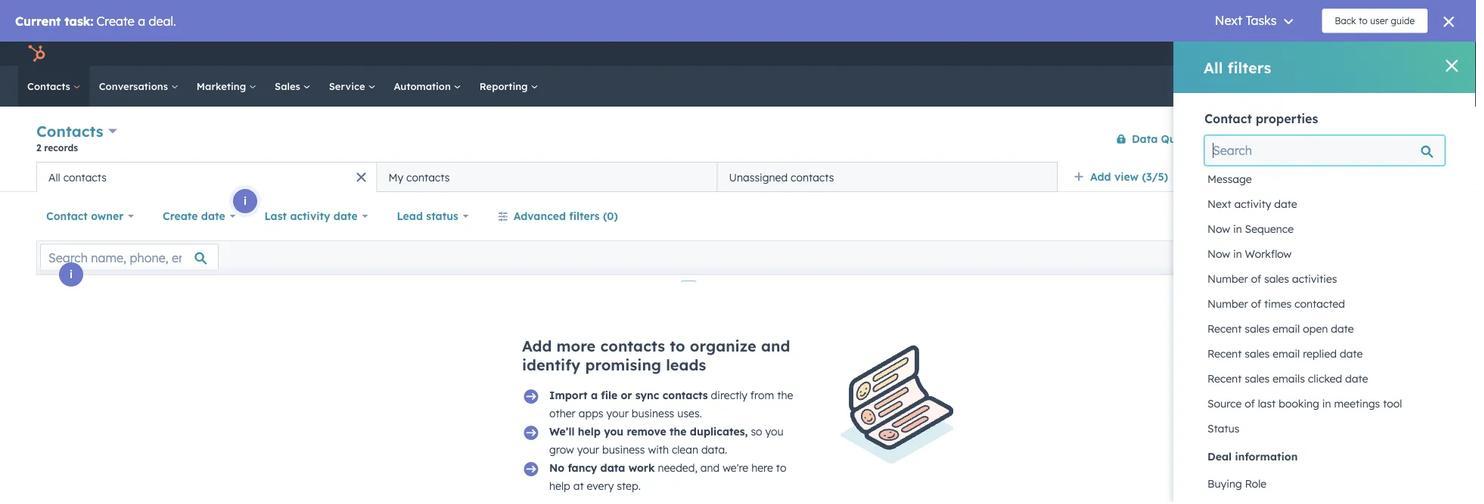 Task type: describe. For each thing, give the bounding box(es) containing it.
contacted
[[1295, 297, 1346, 311]]

every
[[587, 480, 614, 493]]

date up sequence
[[1275, 198, 1298, 211]]

add view (3/5)
[[1091, 170, 1169, 184]]

import a file or sync contacts
[[549, 389, 708, 402]]

tool
[[1384, 397, 1403, 411]]

all for all filters
[[1204, 58, 1223, 77]]

contact for contact owner
[[46, 210, 88, 223]]

search image
[[1445, 81, 1455, 92]]

calling icon button
[[1248, 44, 1274, 64]]

menu containing abc
[[1186, 42, 1458, 66]]

times
[[1265, 297, 1292, 311]]

contact owner button
[[36, 201, 144, 232]]

contacts link
[[18, 66, 90, 107]]

recent sales email open date
[[1208, 322, 1354, 336]]

directly
[[711, 389, 748, 402]]

data
[[601, 462, 625, 475]]

hubspot link
[[18, 45, 57, 63]]

all contacts button
[[36, 162, 377, 192]]

source
[[1208, 397, 1242, 411]]

last
[[264, 210, 287, 223]]

with
[[648, 444, 669, 457]]

1 vertical spatial i
[[244, 195, 247, 208]]

last activity date button
[[255, 201, 378, 232]]

create for create contact
[[1364, 133, 1392, 145]]

contacts for all contacts
[[63, 171, 107, 184]]

activities
[[1293, 272, 1338, 286]]

quality
[[1161, 132, 1200, 145]]

sales link
[[266, 66, 320, 107]]

recent sales email replied date button
[[1205, 341, 1446, 367]]

help button
[[1312, 42, 1337, 66]]

last
[[1258, 397, 1276, 411]]

help inside needed, and we're here to help at every step.
[[549, 480, 570, 493]]

promising
[[585, 356, 662, 375]]

grid grid
[[1205, 167, 1446, 497]]

so
[[751, 425, 763, 439]]

and inside needed, and we're here to help at every step.
[[701, 462, 720, 475]]

information
[[1235, 450, 1298, 464]]

import button
[[1286, 127, 1342, 151]]

buying role button
[[1205, 472, 1446, 497]]

import for import a file or sync contacts
[[549, 389, 588, 402]]

sales up number of times contacted
[[1265, 272, 1290, 286]]

lead
[[397, 210, 423, 223]]

my contacts button
[[377, 162, 717, 192]]

export
[[1315, 252, 1343, 263]]

marketplaces image
[[1286, 48, 1300, 62]]

2 records
[[36, 142, 78, 153]]

status
[[1208, 422, 1240, 436]]

hubspot image
[[27, 45, 45, 63]]

in for workflow
[[1234, 247, 1242, 261]]

message button
[[1205, 167, 1446, 192]]

recent for recent sales emails clicked date
[[1208, 372, 1242, 386]]

2 vertical spatial in
[[1323, 397, 1332, 411]]

my
[[389, 171, 404, 184]]

role
[[1245, 478, 1267, 491]]

number of times contacted button
[[1205, 291, 1446, 317]]

advanced filters (0)
[[514, 210, 618, 223]]

buying role
[[1208, 478, 1267, 491]]

fancy
[[568, 462, 597, 475]]

data
[[1132, 132, 1158, 145]]

recent for recent sales email replied date
[[1208, 347, 1242, 361]]

of for sales
[[1251, 272, 1262, 286]]

sales for open
[[1245, 322, 1270, 336]]

records
[[44, 142, 78, 153]]

create contact button
[[1351, 127, 1440, 151]]

notifications image
[[1368, 48, 1382, 62]]

my contacts
[[389, 171, 450, 184]]

file
[[601, 389, 618, 402]]

contacts up uses.
[[663, 389, 708, 402]]

your inside so you grow your business with clean data.
[[577, 444, 599, 457]]

status button
[[1205, 416, 1446, 442]]

work
[[629, 462, 655, 475]]

deal
[[1208, 450, 1232, 464]]

next activity date button
[[1205, 191, 1446, 217]]

all views link
[[1188, 162, 1253, 192]]

contacts button
[[36, 120, 117, 142]]

unassigned contacts
[[729, 171, 834, 184]]

Search HubSpot search field
[[1264, 73, 1449, 99]]

to inside needed, and we're here to help at every step.
[[776, 462, 787, 475]]

to inside add more contacts to organize and identify promising leads
[[670, 337, 685, 356]]

advanced filters (0) button
[[488, 201, 628, 232]]

create date button
[[153, 201, 246, 232]]

clean
[[672, 444, 699, 457]]

a
[[591, 389, 598, 402]]

contacts inside add more contacts to organize and identify promising leads
[[600, 337, 665, 356]]

number of times contacted
[[1208, 297, 1346, 311]]

(0)
[[603, 210, 618, 223]]

add for add view (3/5)
[[1091, 170, 1111, 184]]

sync
[[636, 389, 660, 402]]

number of sales activities
[[1208, 272, 1338, 286]]

the inside directly from the other apps your business uses.
[[777, 389, 793, 402]]

service link
[[320, 66, 385, 107]]

gary orlando image
[[1400, 47, 1414, 61]]

activity for next
[[1235, 198, 1272, 211]]

now for now in workflow
[[1208, 247, 1231, 261]]

recent for recent sales email open date
[[1208, 322, 1242, 336]]

add for add more contacts to organize and identify promising leads
[[522, 337, 552, 356]]

uses.
[[678, 407, 702, 420]]

next
[[1208, 198, 1232, 211]]

clicked
[[1308, 372, 1343, 386]]

sequence
[[1245, 223, 1294, 236]]

date inside button
[[1340, 347, 1363, 361]]

your inside directly from the other apps your business uses.
[[607, 407, 629, 420]]

leads
[[666, 356, 706, 375]]

recent sales email open date button
[[1205, 316, 1446, 342]]

upgrade
[[1204, 48, 1245, 61]]

number for number of sales activities
[[1208, 272, 1249, 286]]

all for all contacts
[[48, 171, 60, 184]]

reporting link
[[471, 66, 548, 107]]

filters for advanced
[[569, 210, 600, 223]]

unassigned
[[729, 171, 788, 184]]

sales
[[275, 80, 303, 92]]

1 horizontal spatial help
[[578, 425, 601, 439]]



Task type: locate. For each thing, give the bounding box(es) containing it.
contacts
[[27, 80, 73, 92], [36, 122, 103, 141]]

filters inside button
[[569, 210, 600, 223]]

0 horizontal spatial to
[[670, 337, 685, 356]]

from
[[751, 389, 774, 402]]

add view (3/5) button
[[1064, 162, 1188, 192]]

0 vertical spatial business
[[632, 407, 675, 420]]

contacts up import a file or sync contacts
[[600, 337, 665, 356]]

your down file
[[607, 407, 629, 420]]

1 horizontal spatial i button
[[233, 189, 257, 213]]

1 vertical spatial create
[[163, 210, 198, 223]]

directly from the other apps your business uses.
[[549, 389, 793, 420]]

recent sales email replied date
[[1208, 347, 1363, 361]]

0 vertical spatial contacts
[[27, 80, 73, 92]]

email inside button
[[1273, 322, 1300, 336]]

1 number from the top
[[1208, 272, 1249, 286]]

your up fancy
[[577, 444, 599, 457]]

number down now in workflow
[[1208, 272, 1249, 286]]

all views
[[1197, 170, 1244, 184]]

contact for contact properties
[[1205, 111, 1252, 126]]

reporting
[[480, 80, 531, 92]]

sales for replied
[[1245, 347, 1270, 361]]

date up meetings
[[1346, 372, 1369, 386]]

of inside number of sales activities button
[[1251, 272, 1262, 286]]

contacts for unassigned contacts
[[791, 171, 834, 184]]

close image
[[1446, 60, 1458, 72]]

you left remove
[[604, 425, 624, 439]]

advanced
[[514, 210, 566, 223]]

no fancy data work
[[549, 462, 655, 475]]

lead status button
[[387, 201, 479, 232]]

2 email from the top
[[1273, 347, 1300, 361]]

create date
[[163, 210, 225, 223]]

now down next
[[1208, 223, 1231, 236]]

email up recent sales emails clicked date
[[1273, 347, 1300, 361]]

calling icon image
[[1254, 47, 1268, 61]]

0 vertical spatial your
[[607, 407, 629, 420]]

0 horizontal spatial filters
[[569, 210, 600, 223]]

1 vertical spatial email
[[1273, 347, 1300, 361]]

0 vertical spatial import
[[1299, 133, 1329, 145]]

email
[[1273, 322, 1300, 336], [1273, 347, 1300, 361]]

of left last
[[1245, 397, 1255, 411]]

contact inside popup button
[[46, 210, 88, 223]]

replied
[[1303, 347, 1337, 361]]

import inside button
[[1299, 133, 1329, 145]]

1 vertical spatial number
[[1208, 297, 1249, 311]]

we'll help you remove the duplicates,
[[549, 425, 748, 439]]

1 vertical spatial the
[[670, 425, 687, 439]]

all for all views
[[1197, 170, 1211, 184]]

import for import
[[1299, 133, 1329, 145]]

1 horizontal spatial import
[[1299, 133, 1329, 145]]

contact up "actions"
[[1205, 111, 1252, 126]]

0 vertical spatial filters
[[1228, 58, 1272, 77]]

settings image
[[1343, 48, 1357, 62]]

date right open
[[1331, 322, 1354, 336]]

contact
[[1395, 133, 1427, 145]]

all left views
[[1197, 170, 1211, 184]]

search button
[[1437, 73, 1463, 99]]

sales down the recent sales email open date
[[1245, 347, 1270, 361]]

1 vertical spatial filters
[[569, 210, 600, 223]]

0 horizontal spatial help
[[549, 480, 570, 493]]

contacts right unassigned
[[791, 171, 834, 184]]

number left times
[[1208, 297, 1249, 311]]

emails
[[1273, 372, 1305, 386]]

0 vertical spatial add
[[1091, 170, 1111, 184]]

1 vertical spatial add
[[522, 337, 552, 356]]

all inside button
[[48, 171, 60, 184]]

i
[[1284, 145, 1287, 158], [244, 195, 247, 208], [70, 268, 73, 281]]

1 vertical spatial now
[[1208, 247, 1231, 261]]

date
[[1275, 198, 1298, 211], [201, 210, 225, 223], [334, 210, 358, 223], [1331, 322, 1354, 336], [1340, 347, 1363, 361], [1346, 372, 1369, 386]]

0 vertical spatial to
[[670, 337, 685, 356]]

buying
[[1208, 478, 1243, 491]]

number of sales activities button
[[1205, 266, 1446, 292]]

business up "we'll help you remove the duplicates,"
[[632, 407, 675, 420]]

data.
[[702, 444, 728, 457]]

activity inside button
[[1235, 198, 1272, 211]]

i button down contact owner
[[59, 263, 83, 287]]

to left organize
[[670, 337, 685, 356]]

0 horizontal spatial the
[[670, 425, 687, 439]]

1 horizontal spatial to
[[776, 462, 787, 475]]

in up now in workflow
[[1234, 223, 1242, 236]]

marketplaces button
[[1277, 42, 1309, 66]]

now inside 'button'
[[1208, 223, 1231, 236]]

contact owner
[[46, 210, 124, 223]]

1 horizontal spatial add
[[1091, 170, 1111, 184]]

date inside popup button
[[334, 210, 358, 223]]

create down all contacts button
[[163, 210, 198, 223]]

0 vertical spatial of
[[1251, 272, 1262, 286]]

number
[[1208, 272, 1249, 286], [1208, 297, 1249, 311]]

1 horizontal spatial your
[[607, 407, 629, 420]]

2
[[36, 142, 41, 153]]

email up recent sales email replied date
[[1273, 322, 1300, 336]]

filters for all
[[1228, 58, 1272, 77]]

next activity date
[[1208, 198, 1298, 211]]

email for replied
[[1273, 347, 1300, 361]]

filters left the marketplaces image
[[1228, 58, 1272, 77]]

0 vertical spatial help
[[578, 425, 601, 439]]

1 recent from the top
[[1208, 322, 1242, 336]]

create left "contact"
[[1364, 133, 1392, 145]]

marketing
[[197, 80, 249, 92]]

contacts inside button
[[791, 171, 834, 184]]

2 vertical spatial of
[[1245, 397, 1255, 411]]

1 horizontal spatial the
[[777, 389, 793, 402]]

contact left owner
[[46, 210, 88, 223]]

0 horizontal spatial contact
[[46, 210, 88, 223]]

add
[[1091, 170, 1111, 184], [522, 337, 552, 356]]

deal information
[[1208, 450, 1298, 464]]

help image
[[1318, 48, 1331, 62]]

business inside directly from the other apps your business uses.
[[632, 407, 675, 420]]

0 vertical spatial i
[[1284, 145, 1287, 158]]

step.
[[617, 480, 641, 493]]

the right from in the bottom right of the page
[[777, 389, 793, 402]]

in for sequence
[[1234, 223, 1242, 236]]

needed, and we're here to help at every step.
[[549, 462, 787, 493]]

grow
[[549, 444, 574, 457]]

1 vertical spatial and
[[701, 462, 720, 475]]

1 now from the top
[[1208, 223, 1231, 236]]

all right the upgrade icon
[[1204, 58, 1223, 77]]

import down properties at the top of page
[[1299, 133, 1329, 145]]

1 email from the top
[[1273, 322, 1300, 336]]

lead status
[[397, 210, 459, 223]]

0 vertical spatial number
[[1208, 272, 1249, 286]]

activity for last
[[290, 210, 330, 223]]

1 horizontal spatial activity
[[1235, 198, 1272, 211]]

date down all contacts button
[[201, 210, 225, 223]]

and down data.
[[701, 462, 720, 475]]

contacts banner
[[36, 119, 1440, 162]]

i button left last
[[233, 189, 257, 213]]

and up from in the bottom right of the page
[[761, 337, 790, 356]]

1 vertical spatial contacts
[[36, 122, 103, 141]]

date left lead
[[334, 210, 358, 223]]

view
[[1115, 170, 1139, 184]]

1 vertical spatial business
[[602, 444, 645, 457]]

import up other
[[549, 389, 588, 402]]

1 vertical spatial recent
[[1208, 347, 1242, 361]]

create
[[1364, 133, 1392, 145], [163, 210, 198, 223]]

0 vertical spatial email
[[1273, 322, 1300, 336]]

1 vertical spatial i button
[[233, 189, 257, 213]]

to right here
[[776, 462, 787, 475]]

0 horizontal spatial add
[[522, 337, 552, 356]]

1 vertical spatial of
[[1251, 297, 1262, 311]]

and inside add more contacts to organize and identify promising leads
[[761, 337, 790, 356]]

needed,
[[658, 462, 698, 475]]

1 vertical spatial contact
[[46, 210, 88, 223]]

all inside "link"
[[1197, 170, 1211, 184]]

unassigned contacts button
[[717, 162, 1058, 192]]

0 vertical spatial i button
[[1274, 139, 1298, 163]]

0 vertical spatial contact
[[1205, 111, 1252, 126]]

0 horizontal spatial i
[[70, 268, 73, 281]]

0 horizontal spatial i button
[[59, 263, 83, 287]]

1 horizontal spatial create
[[1364, 133, 1392, 145]]

other
[[549, 407, 576, 420]]

of inside source of last booking in meetings tool button
[[1245, 397, 1255, 411]]

of left times
[[1251, 297, 1262, 311]]

duplicates,
[[690, 425, 748, 439]]

sales inside button
[[1245, 347, 1270, 361]]

now down now in sequence at the right top of the page
[[1208, 247, 1231, 261]]

0 horizontal spatial activity
[[290, 210, 330, 223]]

contacts for my contacts
[[407, 171, 450, 184]]

0 vertical spatial create
[[1364, 133, 1392, 145]]

1 vertical spatial import
[[549, 389, 588, 402]]

the
[[777, 389, 793, 402], [670, 425, 687, 439]]

contacts up records
[[36, 122, 103, 141]]

date right the replied
[[1340, 347, 1363, 361]]

notifications button
[[1362, 42, 1388, 66]]

activity inside popup button
[[290, 210, 330, 223]]

you right so
[[766, 425, 784, 439]]

contacts
[[63, 171, 107, 184], [407, 171, 450, 184], [791, 171, 834, 184], [600, 337, 665, 356], [663, 389, 708, 402]]

number for number of times contacted
[[1208, 297, 1249, 311]]

activity right last
[[290, 210, 330, 223]]

abc button
[[1391, 42, 1457, 66]]

2 vertical spatial i
[[70, 268, 73, 281]]

of for last
[[1245, 397, 1255, 411]]

message
[[1208, 173, 1252, 186]]

recent inside button
[[1208, 347, 1242, 361]]

automation link
[[385, 66, 471, 107]]

create for create date
[[163, 210, 198, 223]]

i button down properties at the top of page
[[1274, 139, 1298, 163]]

create inside button
[[1364, 133, 1392, 145]]

data quality
[[1132, 132, 1200, 145]]

now inside button
[[1208, 247, 1231, 261]]

contacts right my
[[407, 171, 450, 184]]

2 now from the top
[[1208, 247, 1231, 261]]

help down apps
[[578, 425, 601, 439]]

sales for clicked
[[1245, 372, 1270, 386]]

3 recent from the top
[[1208, 372, 1242, 386]]

workflow
[[1245, 247, 1292, 261]]

upgrade image
[[1188, 48, 1201, 62]]

activity up now in sequence at the right top of the page
[[1235, 198, 1272, 211]]

add inside popup button
[[1091, 170, 1111, 184]]

1 horizontal spatial filters
[[1228, 58, 1272, 77]]

help down no
[[549, 480, 570, 493]]

activity
[[1235, 198, 1272, 211], [290, 210, 330, 223]]

meetings
[[1335, 397, 1381, 411]]

0 horizontal spatial create
[[163, 210, 198, 223]]

views
[[1214, 170, 1244, 184]]

1 vertical spatial in
[[1234, 247, 1242, 261]]

i down contact owner
[[70, 268, 73, 281]]

contact properties
[[1205, 111, 1319, 126]]

2 you from the left
[[766, 425, 784, 439]]

source of last booking in meetings tool
[[1208, 397, 1403, 411]]

Search search field
[[1205, 135, 1446, 166]]

properties
[[1256, 111, 1319, 126]]

contacts down records
[[63, 171, 107, 184]]

marketing link
[[188, 66, 266, 107]]

0 horizontal spatial import
[[549, 389, 588, 402]]

in down clicked
[[1323, 397, 1332, 411]]

sales down number of times contacted
[[1245, 322, 1270, 336]]

email inside button
[[1273, 347, 1300, 361]]

all down the 2 records
[[48, 171, 60, 184]]

contacts down hubspot link
[[27, 80, 73, 92]]

1 horizontal spatial contact
[[1205, 111, 1252, 126]]

create inside popup button
[[163, 210, 198, 223]]

business inside so you grow your business with clean data.
[[602, 444, 645, 457]]

0 vertical spatial in
[[1234, 223, 1242, 236]]

organize
[[690, 337, 757, 356]]

0 horizontal spatial you
[[604, 425, 624, 439]]

menu
[[1186, 42, 1458, 66]]

now in sequence
[[1208, 223, 1294, 236]]

add more contacts to organize and identify promising leads
[[522, 337, 790, 375]]

(3/5)
[[1142, 170, 1169, 184]]

contacts inside popup button
[[36, 122, 103, 141]]

actions
[[1223, 133, 1255, 145]]

business up data
[[602, 444, 645, 457]]

2 vertical spatial recent
[[1208, 372, 1242, 386]]

0 vertical spatial and
[[761, 337, 790, 356]]

1 vertical spatial your
[[577, 444, 599, 457]]

in down now in sequence at the right top of the page
[[1234, 247, 1242, 261]]

2 horizontal spatial i
[[1284, 145, 1287, 158]]

2 horizontal spatial i button
[[1274, 139, 1298, 163]]

actions button
[[1210, 127, 1277, 151]]

recent sales emails clicked date button
[[1205, 366, 1446, 392]]

1 vertical spatial help
[[549, 480, 570, 493]]

all contacts
[[48, 171, 107, 184]]

date inside popup button
[[201, 210, 225, 223]]

1 horizontal spatial and
[[761, 337, 790, 356]]

no
[[549, 462, 565, 475]]

email for open
[[1273, 322, 1300, 336]]

in inside 'button'
[[1234, 223, 1242, 236]]

add left more
[[522, 337, 552, 356]]

recent
[[1208, 322, 1242, 336], [1208, 347, 1242, 361], [1208, 372, 1242, 386]]

owner
[[91, 210, 124, 223]]

you inside so you grow your business with clean data.
[[766, 425, 784, 439]]

1 vertical spatial to
[[776, 462, 787, 475]]

create contact
[[1364, 133, 1427, 145]]

0 horizontal spatial and
[[701, 462, 720, 475]]

or
[[621, 389, 632, 402]]

conversations
[[99, 80, 171, 92]]

now in workflow button
[[1205, 241, 1446, 267]]

2 number from the top
[[1208, 297, 1249, 311]]

add inside add more contacts to organize and identify promising leads
[[522, 337, 552, 356]]

1 horizontal spatial you
[[766, 425, 784, 439]]

Search name, phone, email addresses, or company search field
[[40, 244, 219, 271]]

i down properties at the top of page
[[1284, 145, 1287, 158]]

0 vertical spatial the
[[777, 389, 793, 402]]

of inside number of times contacted button
[[1251, 297, 1262, 311]]

now for now in sequence
[[1208, 223, 1231, 236]]

sales up last
[[1245, 372, 1270, 386]]

of down now in workflow
[[1251, 272, 1262, 286]]

automation
[[394, 80, 454, 92]]

1 you from the left
[[604, 425, 624, 439]]

conversations link
[[90, 66, 188, 107]]

filters left (0) at the top of page
[[569, 210, 600, 223]]

add left view
[[1091, 170, 1111, 184]]

abc
[[1417, 47, 1434, 60]]

of for times
[[1251, 297, 1262, 311]]

the up clean
[[670, 425, 687, 439]]

0 vertical spatial recent
[[1208, 322, 1242, 336]]

i down all contacts button
[[244, 195, 247, 208]]

i button
[[1274, 139, 1298, 163], [233, 189, 257, 213], [59, 263, 83, 287]]

recent sales emails clicked date
[[1208, 372, 1369, 386]]

0 vertical spatial now
[[1208, 223, 1231, 236]]

1 horizontal spatial i
[[244, 195, 247, 208]]

2 vertical spatial i button
[[59, 263, 83, 287]]

status
[[426, 210, 459, 223]]

0 horizontal spatial your
[[577, 444, 599, 457]]

pagination navigation
[[623, 281, 760, 301]]

we'll
[[549, 425, 575, 439]]

source of last booking in meetings tool button
[[1205, 391, 1446, 417]]

2 recent from the top
[[1208, 347, 1242, 361]]



Task type: vqa. For each thing, say whether or not it's contained in the screenshot.
1st 0
no



